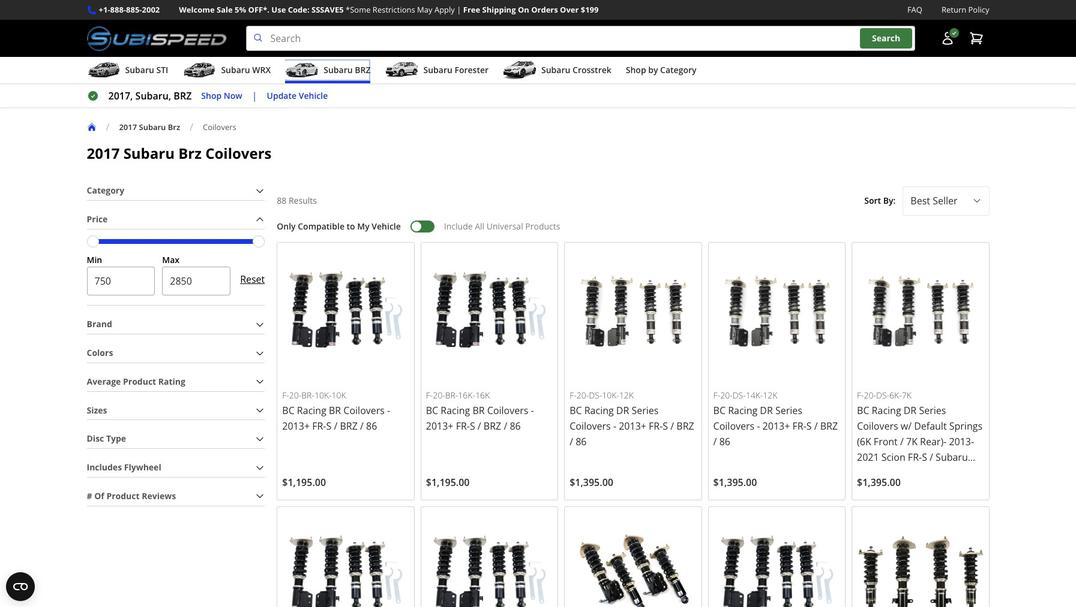 Task type: vqa. For each thing, say whether or not it's contained in the screenshot.
first market from the bottom of the page
no



Task type: locate. For each thing, give the bounding box(es) containing it.
2017,
[[108, 90, 133, 103]]

on
[[518, 4, 529, 15]]

2017 down 2017,
[[119, 122, 137, 132]]

0 vertical spatial subaru
[[139, 122, 166, 132]]

bc racing br coilovers - 2013+ fr-s / brz / 86 down the 10k
[[282, 404, 390, 433]]

3 f- from the left
[[570, 390, 577, 402]]

0 horizontal spatial vehicle
[[299, 90, 328, 101]]

bc racing dr series coilovers - 2013+ fr-s / brz / 86 for f-20-ds-10k-12k
[[570, 404, 694, 449]]

0 horizontal spatial |
[[252, 90, 257, 103]]

1 20- from the left
[[289, 390, 301, 402]]

10k- for br
[[314, 390, 332, 402]]

series
[[632, 404, 659, 418], [775, 404, 802, 418], [919, 405, 946, 418]]

0 horizontal spatial $1,195.00
[[282, 477, 326, 490]]

2017 subaru brz link down 2017, subaru, brz
[[119, 122, 180, 132]]

1 horizontal spatial br
[[473, 404, 485, 418]]

f-20-ds-14k-12k
[[713, 390, 777, 402]]

bc for f-20-ds-6k-7k
[[857, 405, 869, 418]]

1 bc racing br coilovers - 2013+ fr-s / brz / 86 image from the left
[[282, 248, 409, 374]]

apply
[[434, 4, 455, 15]]

bc down f-20-br-16k-16k
[[426, 404, 438, 418]]

1 f- from the left
[[282, 390, 289, 402]]

2 bc from the left
[[426, 404, 438, 418]]

0 horizontal spatial 10k-
[[314, 390, 332, 402]]

1 dr from the left
[[616, 404, 629, 418]]

shop inside "dropdown button"
[[626, 64, 646, 76]]

vehicle down a subaru brz thumbnail image
[[299, 90, 328, 101]]

racing down f-20-br-16k-16k
[[441, 404, 470, 418]]

2017, subaru, brz
[[108, 90, 192, 103]]

policy
[[968, 4, 989, 15]]

2 10k- from the left
[[602, 390, 619, 402]]

vehicle inside button
[[299, 90, 328, 101]]

1 racing from the left
[[297, 404, 326, 418]]

2 br from the left
[[473, 404, 485, 418]]

bc down f-20-br-10k-10k
[[282, 404, 295, 418]]

button image
[[940, 31, 955, 46]]

series up default
[[919, 405, 946, 418]]

brz up category dropdown button
[[178, 144, 202, 163]]

subaru for subaru crosstrek
[[541, 64, 570, 76]]

3 series from the left
[[919, 405, 946, 418]]

bc racing dr series coilovers - 2013+ fr-s / brz / 86 for f-20-ds-14k-12k
[[713, 404, 838, 449]]

subaru down the 2013-
[[936, 451, 968, 465]]

1 ds- from the left
[[589, 390, 602, 402]]

dr up w/
[[904, 405, 917, 418]]

1 vertical spatial 2017
[[87, 144, 120, 163]]

bc racing dr series coilovers - 2013+ fr-s / brz / 86 down f-20-ds-10k-12k
[[570, 404, 694, 449]]

7k down w/
[[906, 436, 918, 449]]

series inside bc racing dr series coilovers w/ default springs (6k front / 7k rear)- 2013- 2021 scion fr-s / subaru brz / toyota 86
[[919, 405, 946, 418]]

subaru down 2017 subaru brz
[[123, 144, 175, 163]]

2 bc racing br coilovers - 2013+ fr-s / brz / 86 from the left
[[426, 404, 534, 433]]

0 vertical spatial product
[[123, 376, 156, 388]]

compatible
[[298, 221, 344, 232]]

maximum slider
[[253, 236, 265, 248]]

shop
[[626, 64, 646, 76], [201, 90, 222, 101]]

1 vertical spatial subaru
[[123, 144, 175, 163]]

vehicle
[[299, 90, 328, 101], [372, 221, 401, 232]]

1 vertical spatial vehicle
[[372, 221, 401, 232]]

1 bc racing dr series coilovers - 2013+ fr-s / brz / 86 image from the left
[[570, 248, 697, 374]]

2 f- from the left
[[426, 390, 433, 402]]

brand button
[[87, 316, 265, 334]]

bc racing br coilovers 8k/9k swift springs - 2013+ fr-s / brz / 86 image
[[713, 513, 840, 608]]

0 vertical spatial shop
[[626, 64, 646, 76]]

ds-
[[589, 390, 602, 402], [733, 390, 746, 402], [876, 390, 890, 402]]

1 horizontal spatial $1,395.00
[[713, 477, 757, 490]]

3 racing from the left
[[584, 404, 614, 418]]

2 horizontal spatial series
[[919, 405, 946, 418]]

price button
[[87, 211, 265, 229]]

product inside 'dropdown button'
[[123, 376, 156, 388]]

1 vertical spatial shop
[[201, 90, 222, 101]]

2013+ down f-20-br-16k-16k
[[426, 420, 453, 433]]

1 horizontal spatial $1,195.00
[[426, 477, 470, 490]]

racing down f-20-ds-14k-12k
[[728, 404, 758, 418]]

coilovers down f-20-ds-14k-12k
[[713, 420, 755, 433]]

search
[[872, 33, 900, 44]]

bc racing dr series coilovers - 2013+ fr-s / brz / 86 down 14k-
[[713, 404, 838, 449]]

0 vertical spatial |
[[457, 4, 461, 15]]

2 racing from the left
[[441, 404, 470, 418]]

2 12k from the left
[[763, 390, 777, 402]]

0 horizontal spatial bc racing dr series coilovers - 2013+ fr-s / brz / 86 image
[[570, 248, 697, 374]]

1 horizontal spatial 12k
[[763, 390, 777, 402]]

1 vertical spatial product
[[106, 491, 140, 502]]

brz
[[168, 122, 180, 132], [178, 144, 202, 163]]

1 12k from the left
[[619, 390, 634, 402]]

2013+ down f-20-br-10k-10k
[[282, 420, 310, 433]]

ds- for 6k-
[[876, 390, 890, 402]]

racing for f-20-ds-14k-12k
[[728, 404, 758, 418]]

1 bc racing br coilovers - 2013+ fr-s / brz / 86 from the left
[[282, 404, 390, 433]]

subaru right a subaru brz thumbnail image
[[324, 64, 353, 76]]

2 horizontal spatial ds-
[[876, 390, 890, 402]]

colors
[[87, 348, 113, 359]]

2017 subaru brz link
[[119, 122, 190, 132], [119, 122, 180, 132]]

bc for f-20-ds-10k-12k
[[570, 404, 582, 418]]

885-
[[126, 4, 142, 15]]

faq
[[907, 4, 922, 15]]

bc racing dr series coilovers w/ default springs (6k front / 7k rear)- 2013-2021 scion fr-s / subaru brz / toyota 86 image
[[857, 248, 984, 374]]

0 vertical spatial brz
[[168, 122, 180, 132]]

br-
[[301, 390, 314, 402], [445, 390, 458, 402]]

bc racing br coilovers w/ swift springs extreme low (16k front / 16k rear) - 2013-2021 scion fr-s / subaru brz / toyota 86 image
[[857, 513, 984, 608]]

1 br- from the left
[[301, 390, 314, 402]]

1 $1,195.00 from the left
[[282, 477, 326, 490]]

shipping
[[482, 4, 516, 15]]

brand
[[87, 319, 112, 330]]

subaru sti button
[[87, 59, 168, 84]]

1 horizontal spatial br-
[[445, 390, 458, 402]]

4 bc from the left
[[713, 404, 726, 418]]

subaru left forester
[[423, 64, 452, 76]]

racing for f-20-ds-6k-7k
[[872, 405, 901, 418]]

2 dr from the left
[[760, 404, 773, 418]]

brz up 2017 subaru brz coilovers
[[168, 122, 180, 132]]

racing for f-20-br-10k-10k
[[297, 404, 326, 418]]

3 $1,395.00 from the left
[[857, 477, 901, 490]]

4 20- from the left
[[720, 390, 733, 402]]

$1,395.00
[[570, 477, 613, 490], [713, 477, 757, 490], [857, 477, 901, 490]]

product left rating
[[123, 376, 156, 388]]

subaru for subaru sti
[[125, 64, 154, 76]]

search input field
[[246, 26, 915, 51]]

20- for f-20-br-10k-10k
[[289, 390, 301, 402]]

product inside dropdown button
[[106, 491, 140, 502]]

f-
[[282, 390, 289, 402], [426, 390, 433, 402], [570, 390, 577, 402], [713, 390, 720, 402], [857, 390, 864, 402]]

1 horizontal spatial 10k-
[[602, 390, 619, 402]]

0 horizontal spatial ds-
[[589, 390, 602, 402]]

coilovers down coilovers link
[[205, 144, 272, 163]]

series for f-20-ds-14k-12k
[[775, 404, 802, 418]]

Min text field
[[87, 267, 155, 296]]

2 $1,395.00 from the left
[[713, 477, 757, 490]]

subaru for subaru forester
[[423, 64, 452, 76]]

dr inside bc racing dr series coilovers w/ default springs (6k front / 7k rear)- 2013- 2021 scion fr-s / subaru brz / toyota 86
[[904, 405, 917, 418]]

bc racing br coilovers - 2013+ fr-s / brz / 86
[[282, 404, 390, 433], [426, 404, 534, 433]]

| right now
[[252, 90, 257, 103]]

racing down f-20-ds-6k-7k
[[872, 405, 901, 418]]

0 horizontal spatial shop
[[201, 90, 222, 101]]

2013+ down 14k-
[[763, 420, 790, 433]]

may
[[417, 4, 432, 15]]

br- left the 16k
[[445, 390, 458, 402]]

1 horizontal spatial bc racing br coilovers - 2013+ fr-s / brz / 86 image
[[426, 248, 553, 374]]

2 bc racing br coilovers - 2013+ fr-s / brz / 86 image from the left
[[426, 248, 553, 374]]

bc down f-20-ds-6k-7k
[[857, 405, 869, 418]]

dr for 10k-
[[616, 404, 629, 418]]

universal
[[487, 221, 523, 232]]

20- for f-20-ds-6k-7k
[[864, 390, 876, 402]]

1 vertical spatial brz
[[178, 144, 202, 163]]

f- for f-20-ds-14k-12k
[[713, 390, 720, 402]]

2 series from the left
[[775, 404, 802, 418]]

sort by:
[[864, 195, 896, 206]]

2002
[[142, 4, 160, 15]]

subaru for subaru wrx
[[221, 64, 250, 76]]

dr down f-20-ds-10k-12k
[[616, 404, 629, 418]]

bc racing br coilovers - 2013+ fr-s / brz / 86 for 10k
[[282, 404, 390, 433]]

0 vertical spatial vehicle
[[299, 90, 328, 101]]

a subaru crosstrek thumbnail image image
[[503, 61, 537, 79]]

racing down f-20-ds-10k-12k
[[584, 404, 614, 418]]

1 horizontal spatial shop
[[626, 64, 646, 76]]

shop left by
[[626, 64, 646, 76]]

subaru down subaru,
[[139, 122, 166, 132]]

fr-
[[312, 420, 326, 433], [456, 420, 470, 433], [649, 420, 663, 433], [793, 420, 807, 433], [908, 451, 922, 465]]

reset
[[240, 273, 265, 287]]

subispeed logo image
[[87, 26, 227, 51]]

series for f-20-ds-10k-12k
[[632, 404, 659, 418]]

5 racing from the left
[[872, 405, 901, 418]]

wrx
[[252, 64, 271, 76]]

5 bc from the left
[[857, 405, 869, 418]]

$1,195.00 for 10k-
[[282, 477, 326, 490]]

1 bc from the left
[[282, 404, 295, 418]]

includes flywheel
[[87, 462, 161, 474]]

1 horizontal spatial dr
[[760, 404, 773, 418]]

category button
[[87, 182, 265, 200]]

bc for f-20-br-10k-10k
[[282, 404, 295, 418]]

1 $1,395.00 from the left
[[570, 477, 613, 490]]

a subaru forester thumbnail image image
[[385, 61, 419, 79]]

racing inside bc racing dr series coilovers w/ default springs (6k front / 7k rear)- 2013- 2021 scion fr-s / subaru brz / toyota 86
[[872, 405, 901, 418]]

0 horizontal spatial br
[[329, 404, 341, 418]]

bc down f-20-ds-10k-12k
[[570, 404, 582, 418]]

4 f- from the left
[[713, 390, 720, 402]]

bc racing br coilovers - 2013+ fr-s / brz / 86 down the 16k
[[426, 404, 534, 433]]

of
[[94, 491, 104, 502]]

0 horizontal spatial series
[[632, 404, 659, 418]]

16k-
[[458, 390, 475, 402]]

5 20- from the left
[[864, 390, 876, 402]]

1 horizontal spatial series
[[775, 404, 802, 418]]

min
[[87, 254, 102, 266]]

| left free
[[457, 4, 461, 15]]

bc racing br coilovers - 2013+ fr-s / brz / 86 image
[[282, 248, 409, 374], [426, 248, 553, 374]]

1 horizontal spatial |
[[457, 4, 461, 15]]

home image
[[87, 123, 96, 132]]

7k up w/
[[902, 390, 912, 402]]

a subaru brz thumbnail image image
[[285, 61, 319, 79]]

3 20- from the left
[[577, 390, 589, 402]]

s inside bc racing dr series coilovers w/ default springs (6k front / 7k rear)- 2013- 2021 scion fr-s / subaru brz / toyota 86
[[922, 451, 927, 465]]

86
[[366, 420, 377, 433], [510, 420, 521, 433], [576, 436, 587, 449], [719, 436, 730, 449], [916, 467, 927, 480]]

series for f-20-ds-6k-7k
[[919, 405, 946, 418]]

bc racing br coilovers - 2013+ fr-s / brz / 86 for 16k
[[426, 404, 534, 433]]

0 horizontal spatial dr
[[616, 404, 629, 418]]

2 bc racing dr series coilovers - 2013+ fr-s / brz / 86 from the left
[[713, 404, 838, 449]]

2 bc racing dr series coilovers - 2013+ fr-s / brz / 86 image from the left
[[713, 248, 840, 374]]

2017 for 2017 subaru brz coilovers
[[87, 144, 120, 163]]

results
[[289, 195, 317, 206]]

subaru forester
[[423, 64, 489, 76]]

disc type button
[[87, 431, 265, 449]]

1 10k- from the left
[[314, 390, 332, 402]]

2013+
[[282, 420, 310, 433], [426, 420, 453, 433], [619, 420, 646, 433], [763, 420, 790, 433]]

5%
[[235, 4, 246, 15]]

$1,395.00 for 10k-
[[570, 477, 613, 490]]

1 vertical spatial 7k
[[906, 436, 918, 449]]

3 bc from the left
[[570, 404, 582, 418]]

16k
[[475, 390, 490, 402]]

f-20-ds-6k-7k
[[857, 390, 912, 402]]

7k
[[902, 390, 912, 402], [906, 436, 918, 449]]

reset button
[[240, 266, 265, 294]]

coilovers inside bc racing dr series coilovers w/ default springs (6k front / 7k rear)- 2013- 2021 scion fr-s / subaru brz / toyota 86
[[857, 420, 898, 433]]

subaru inside bc racing dr series coilovers w/ default springs (6k front / 7k rear)- 2013- 2021 scion fr-s / subaru brz / toyota 86
[[936, 451, 968, 465]]

orders
[[531, 4, 558, 15]]

bc racing dr series coilovers - 2013+ fr-s / brz / 86 image for f-20-ds-14k-12k
[[713, 248, 840, 374]]

1 bc racing dr series coilovers - 2013+ fr-s / brz / 86 from the left
[[570, 404, 694, 449]]

0 horizontal spatial bc racing br coilovers - 2013+ fr-s / brz / 86 image
[[282, 248, 409, 374]]

0 horizontal spatial bc racing br coilovers - 2013+ fr-s / brz / 86
[[282, 404, 390, 433]]

flywheel
[[124, 462, 161, 474]]

88 results
[[277, 195, 317, 206]]

2013+ down f-20-ds-10k-12k
[[619, 420, 646, 433]]

bc inside bc racing dr series coilovers w/ default springs (6k front / 7k rear)- 2013- 2021 scion fr-s / subaru brz / toyota 86
[[857, 405, 869, 418]]

5 f- from the left
[[857, 390, 864, 402]]

coilovers down "shop now" link
[[203, 122, 236, 132]]

f- for f-20-ds-6k-7k
[[857, 390, 864, 402]]

-
[[387, 404, 390, 418], [531, 404, 534, 418], [613, 420, 616, 433], [757, 420, 760, 433]]

sort
[[864, 195, 881, 206]]

bc racing dr series coilovers - 2013+ fr-s / brz / 86 image
[[570, 248, 697, 374], [713, 248, 840, 374]]

3 dr from the left
[[904, 405, 917, 418]]

vehicle right my
[[372, 221, 401, 232]]

s
[[326, 420, 331, 433], [470, 420, 475, 433], [663, 420, 668, 433], [807, 420, 812, 433], [922, 451, 927, 465]]

1 horizontal spatial bc racing br coilovers - 2013+ fr-s / brz / 86
[[426, 404, 534, 433]]

6k-
[[890, 390, 902, 402]]

|
[[457, 4, 461, 15], [252, 90, 257, 103]]

2017 down home icon
[[87, 144, 120, 163]]

88
[[277, 195, 286, 206]]

2 br- from the left
[[445, 390, 458, 402]]

1 horizontal spatial bc racing dr series coilovers - 2013+ fr-s / brz / 86
[[713, 404, 838, 449]]

update vehicle
[[267, 90, 328, 101]]

subaru forester button
[[385, 59, 489, 84]]

1 horizontal spatial ds-
[[733, 390, 746, 402]]

bc racing br coilovers - 2013+ ft86 swift springs 6k-7k image
[[426, 513, 553, 608]]

br- left the 10k
[[301, 390, 314, 402]]

racing down f-20-br-10k-10k
[[297, 404, 326, 418]]

2 ds- from the left
[[733, 390, 746, 402]]

bc racing br coilovers (extreme low) - 2013+ fr-s / brz / 86 image
[[570, 513, 697, 608]]

include all universal products
[[444, 221, 560, 232]]

includes
[[87, 462, 122, 474]]

4 racing from the left
[[728, 404, 758, 418]]

series down f-20-ds-10k-12k
[[632, 404, 659, 418]]

ds- for 14k-
[[733, 390, 746, 402]]

dr down 14k-
[[760, 404, 773, 418]]

sizes button
[[87, 402, 265, 420]]

0 vertical spatial 2017
[[119, 122, 137, 132]]

*some
[[346, 4, 371, 15]]

series down f-20-ds-14k-12k
[[775, 404, 802, 418]]

subaru left crosstrek
[[541, 64, 570, 76]]

2 horizontal spatial dr
[[904, 405, 917, 418]]

$1,395.00 for 6k-
[[857, 477, 901, 490]]

0 horizontal spatial br-
[[301, 390, 314, 402]]

subaru up now
[[221, 64, 250, 76]]

2 20- from the left
[[433, 390, 445, 402]]

1 horizontal spatial bc racing dr series coilovers - 2013+ fr-s / brz / 86 image
[[713, 248, 840, 374]]

888-
[[110, 4, 126, 15]]

2 horizontal spatial $1,395.00
[[857, 477, 901, 490]]

shop for shop now
[[201, 90, 222, 101]]

1 series from the left
[[632, 404, 659, 418]]

shop now
[[201, 90, 242, 101]]

update vehicle button
[[267, 89, 328, 103]]

update
[[267, 90, 297, 101]]

product right 'of'
[[106, 491, 140, 502]]

bc down f-20-ds-14k-12k
[[713, 404, 726, 418]]

0 horizontal spatial 12k
[[619, 390, 634, 402]]

3 ds- from the left
[[876, 390, 890, 402]]

0 horizontal spatial $1,395.00
[[570, 477, 613, 490]]

bc for f-20-br-16k-16k
[[426, 404, 438, 418]]

2 2013+ from the left
[[426, 420, 453, 433]]

12k for 14k-
[[763, 390, 777, 402]]

2 $1,195.00 from the left
[[426, 477, 470, 490]]

subaru left sti
[[125, 64, 154, 76]]

1 br from the left
[[329, 404, 341, 418]]

0 horizontal spatial bc racing dr series coilovers - 2013+ fr-s / brz / 86
[[570, 404, 694, 449]]

$1,195.00
[[282, 477, 326, 490], [426, 477, 470, 490]]

4 2013+ from the left
[[763, 420, 790, 433]]

2017 for 2017 subaru brz
[[119, 122, 137, 132]]

$1,395.00 for 14k-
[[713, 477, 757, 490]]

br
[[329, 404, 341, 418], [473, 404, 485, 418]]

shop left now
[[201, 90, 222, 101]]

br down the 10k
[[329, 404, 341, 418]]

coilovers up the front
[[857, 420, 898, 433]]

br down the 16k
[[473, 404, 485, 418]]



Task type: describe. For each thing, give the bounding box(es) containing it.
3 2013+ from the left
[[619, 420, 646, 433]]

over
[[560, 4, 579, 15]]

12k for 10k-
[[619, 390, 634, 402]]

20- for f-20-br-16k-16k
[[433, 390, 445, 402]]

welcome sale 5% off*. use code: sssave5
[[179, 4, 344, 15]]

average
[[87, 376, 121, 388]]

1 2013+ from the left
[[282, 420, 310, 433]]

# of product reviews
[[87, 491, 176, 502]]

disc type
[[87, 434, 126, 445]]

only compatible to my vehicle
[[277, 221, 401, 232]]

code:
[[288, 4, 309, 15]]

products
[[525, 221, 560, 232]]

rating
[[158, 376, 185, 388]]

average product rating
[[87, 376, 185, 388]]

select... image
[[972, 196, 982, 206]]

shop by category
[[626, 64, 697, 76]]

dr for 6k-
[[904, 405, 917, 418]]

br- for 10k-
[[301, 390, 314, 402]]

return
[[942, 4, 966, 15]]

racing for f-20-ds-10k-12k
[[584, 404, 614, 418]]

# of product reviews button
[[87, 488, 265, 506]]

1 horizontal spatial vehicle
[[372, 221, 401, 232]]

price
[[87, 214, 108, 225]]

#
[[87, 491, 92, 502]]

scion
[[882, 451, 906, 465]]

coilovers down the 16k
[[487, 404, 528, 418]]

a subaru sti thumbnail image image
[[87, 61, 120, 79]]

subaru for subaru brz
[[324, 64, 353, 76]]

subaru brz button
[[285, 59, 371, 84]]

shop for shop by category
[[626, 64, 646, 76]]

toyota
[[883, 467, 914, 480]]

bc racing br coilovers - 2013+ fr-s / brz / 86 image for 10k
[[282, 248, 409, 374]]

include
[[444, 221, 473, 232]]

ds- for 10k-
[[589, 390, 602, 402]]

brz for 2017 subaru brz coilovers
[[178, 144, 202, 163]]

f- for f-20-br-10k-10k
[[282, 390, 289, 402]]

sssave5
[[312, 4, 344, 15]]

max
[[162, 254, 179, 266]]

sti
[[156, 64, 168, 76]]

20- for f-20-ds-10k-12k
[[577, 390, 589, 402]]

f-20-br-16k-16k
[[426, 390, 490, 402]]

crosstrek
[[573, 64, 611, 76]]

restrictions
[[373, 4, 415, 15]]

a subaru wrx thumbnail image image
[[183, 61, 216, 79]]

return policy
[[942, 4, 989, 15]]

f-20-br-10k-10k
[[282, 390, 346, 402]]

subaru for 2017 subaru brz coilovers
[[123, 144, 175, 163]]

use
[[272, 4, 286, 15]]

brz inside bc racing dr series coilovers w/ default springs (6k front / 7k rear)- 2013- 2021 scion fr-s / subaru brz / toyota 86
[[857, 467, 875, 480]]

colors button
[[87, 345, 265, 363]]

sale
[[217, 4, 233, 15]]

subaru wrx
[[221, 64, 271, 76]]

fr- inside bc racing dr series coilovers w/ default springs (6k front / 7k rear)- 2013- 2021 scion fr-s / subaru brz / toyota 86
[[908, 451, 922, 465]]

+1-
[[99, 4, 110, 15]]

2017 subaru brz coilovers
[[87, 144, 272, 163]]

Max text field
[[162, 267, 231, 296]]

$199
[[581, 4, 599, 15]]

my
[[357, 221, 370, 232]]

bc racing dr series coilovers - 2013+ fr-s / brz / 86 image for f-20-ds-10k-12k
[[570, 248, 697, 374]]

rear)-
[[920, 436, 947, 449]]

subaru for 2017 subaru brz
[[139, 122, 166, 132]]

springs
[[949, 420, 983, 433]]

by
[[648, 64, 658, 76]]

2013-
[[949, 436, 974, 449]]

shop now link
[[201, 89, 242, 103]]

2021
[[857, 451, 879, 465]]

faq link
[[907, 4, 922, 16]]

brz inside dropdown button
[[355, 64, 371, 76]]

bc for f-20-ds-14k-12k
[[713, 404, 726, 418]]

open widget image
[[6, 573, 35, 602]]

14k-
[[746, 390, 763, 402]]

86 inside bc racing dr series coilovers w/ default springs (6k front / 7k rear)- 2013- 2021 scion fr-s / subaru brz / toyota 86
[[916, 467, 927, 480]]

front
[[874, 436, 898, 449]]

subaru wrx button
[[183, 59, 271, 84]]

type
[[106, 434, 126, 445]]

default
[[914, 420, 947, 433]]

minimum slider
[[87, 236, 99, 248]]

dr for 14k-
[[760, 404, 773, 418]]

br for 16k-
[[473, 404, 485, 418]]

$1,195.00 for 16k-
[[426, 477, 470, 490]]

reviews
[[142, 491, 176, 502]]

0 vertical spatial 7k
[[902, 390, 912, 402]]

10k- for dr
[[602, 390, 619, 402]]

racing for f-20-br-16k-16k
[[441, 404, 470, 418]]

+1-888-885-2002 link
[[99, 4, 160, 16]]

now
[[224, 90, 242, 101]]

search button
[[860, 28, 912, 49]]

(6k
[[857, 436, 871, 449]]

average product rating button
[[87, 373, 265, 392]]

coilovers link
[[203, 122, 246, 132]]

bc racing br coilovers - 2013+ ft86 swift springs 10k-8k image
[[282, 513, 409, 608]]

subaru crosstrek button
[[503, 59, 611, 84]]

sizes
[[87, 405, 107, 416]]

+1-888-885-2002
[[99, 4, 160, 15]]

w/
[[901, 420, 912, 433]]

subaru sti
[[125, 64, 168, 76]]

f- for f-20-br-16k-16k
[[426, 390, 433, 402]]

all
[[475, 221, 484, 232]]

f- for f-20-ds-10k-12k
[[570, 390, 577, 402]]

by:
[[883, 195, 896, 206]]

subaru crosstrek
[[541, 64, 611, 76]]

br- for 16k-
[[445, 390, 458, 402]]

7k inside bc racing dr series coilovers w/ default springs (6k front / 7k rear)- 2013- 2021 scion fr-s / subaru brz / toyota 86
[[906, 436, 918, 449]]

bc racing dr series coilovers w/ default springs (6k front / 7k rear)- 2013- 2021 scion fr-s / subaru brz / toyota 86
[[857, 405, 983, 480]]

*some restrictions may apply | free shipping on orders over $199
[[346, 4, 599, 15]]

Select... button
[[903, 187, 989, 216]]

f-20-ds-10k-12k
[[570, 390, 634, 402]]

free
[[463, 4, 480, 15]]

subaru brz
[[324, 64, 371, 76]]

disc
[[87, 434, 104, 445]]

20- for f-20-ds-14k-12k
[[720, 390, 733, 402]]

brz for 2017 subaru brz
[[168, 122, 180, 132]]

category
[[87, 185, 124, 196]]

bc racing br coilovers - 2013+ fr-s / brz / 86 image for 16k
[[426, 248, 553, 374]]

1 vertical spatial |
[[252, 90, 257, 103]]

2017 subaru brz link down subaru,
[[119, 122, 190, 132]]

to
[[347, 221, 355, 232]]

category
[[660, 64, 697, 76]]

2017 subaru brz
[[119, 122, 180, 132]]

coilovers down f-20-ds-10k-12k
[[570, 420, 611, 433]]

br for 10k-
[[329, 404, 341, 418]]

coilovers down the 10k
[[344, 404, 385, 418]]



